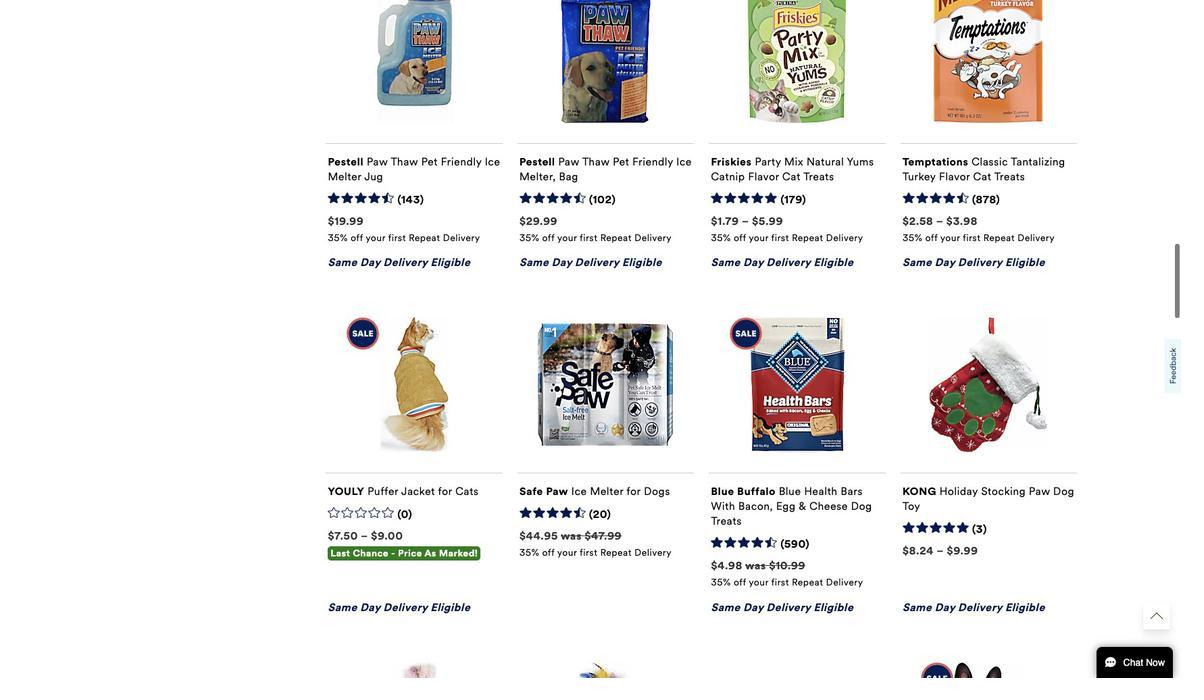 Task type: locate. For each thing, give the bounding box(es) containing it.
$9.99
[[948, 542, 979, 555]]

treats inside classic tantalizing turkey flavor cat treats
[[995, 168, 1026, 181]]

friendly for paw thaw pet friendly ice melter, bag
[[633, 153, 674, 166]]

first inside the $2.58 – $3.98 35% off your first repeat delivery
[[963, 230, 981, 241]]

0 vertical spatial dog
[[1054, 483, 1075, 496]]

same for $7.50
[[328, 599, 357, 612]]

pet inside paw thaw pet friendly ice melter, bag
[[613, 153, 630, 166]]

35% down $1.79
[[711, 230, 732, 241]]

friendly inside paw thaw pet friendly ice melter jug
[[441, 153, 482, 166]]

repeat inside $1.79 – $5.99 35% off your first repeat delivery
[[792, 230, 824, 241]]

0 horizontal spatial dog
[[852, 498, 873, 511]]

marked!
[[439, 546, 478, 557]]

eligible for (878)
[[1006, 254, 1046, 267]]

same day delivery eligible down the $2.58 – $3.98 35% off your first repeat delivery
[[903, 254, 1046, 267]]

1 vertical spatial melter
[[590, 483, 624, 496]]

35% down $4.98
[[711, 575, 732, 586]]

0 horizontal spatial flavor
[[749, 168, 780, 181]]

delivery inside $1.79 – $5.99 35% off your first repeat delivery
[[827, 230, 864, 241]]

1 horizontal spatial blue
[[779, 483, 802, 496]]

3 reviews element
[[973, 521, 988, 535]]

1 flavor from the left
[[749, 168, 780, 181]]

pestell up melter,
[[520, 153, 556, 166]]

– for $7.50
[[361, 527, 368, 540]]

off down "from $1.79 up to $5.99" 'element'
[[734, 230, 747, 241]]

0 horizontal spatial friendly
[[441, 153, 482, 166]]

same day delivery eligible for $2.58
[[903, 254, 1046, 267]]

1 pestell from the left
[[328, 153, 364, 166]]

party mix natural yums catnip flavor cat treats
[[711, 153, 875, 181]]

stocking
[[982, 483, 1027, 496]]

1 vertical spatial was
[[746, 557, 767, 570]]

0 reviews element
[[398, 506, 413, 520]]

day down from $8.24 up to $9.99 element
[[935, 599, 956, 612]]

off inside the $29.99 35% off your first repeat delivery
[[543, 230, 555, 241]]

blue up with
[[711, 483, 735, 496]]

(20)
[[589, 506, 612, 519]]

turkey
[[903, 168, 937, 181]]

paw inside paw thaw pet friendly ice melter jug
[[367, 153, 388, 166]]

pet inside paw thaw pet friendly ice melter jug
[[422, 153, 438, 166]]

scroll to top image
[[1152, 611, 1164, 623]]

egg
[[777, 498, 796, 511]]

(0)
[[398, 506, 413, 519]]

35% for $44.95
[[520, 545, 540, 557]]

toy
[[903, 498, 921, 511]]

first inside $19.99 35% off your first repeat delivery
[[388, 230, 406, 241]]

repeat
[[409, 230, 441, 241], [601, 230, 632, 241], [792, 230, 824, 241], [984, 230, 1016, 241], [601, 545, 632, 557], [792, 575, 824, 586]]

ice for paw thaw pet friendly ice melter, bag
[[677, 153, 692, 166]]

off for $44.95
[[543, 545, 555, 557]]

for left dogs on the bottom right of the page
[[627, 483, 641, 496]]

delivery inside the $2.58 – $3.98 35% off your first repeat delivery
[[1018, 230, 1056, 241]]

1 horizontal spatial dog
[[1054, 483, 1075, 496]]

first for $1.79
[[772, 230, 790, 241]]

1 horizontal spatial treats
[[804, 168, 835, 181]]

dog inside holiday stocking paw dog toy
[[1054, 483, 1075, 496]]

same down $19.99 at the top of page
[[328, 254, 357, 267]]

off
[[351, 230, 363, 241], [543, 230, 555, 241], [734, 230, 747, 241], [926, 230, 939, 241], [543, 545, 555, 557], [734, 575, 747, 586]]

35% inside the $2.58 – $3.98 35% off your first repeat delivery
[[903, 230, 923, 241]]

2 thaw from the left
[[583, 153, 610, 166]]

repeat down $10.99
[[792, 575, 824, 586]]

blue for health
[[779, 483, 802, 496]]

35% down $2.58
[[903, 230, 923, 241]]

pet up (143)
[[422, 153, 438, 166]]

same for $29.99
[[520, 254, 549, 267]]

ice inside paw thaw pet friendly ice melter jug
[[485, 153, 501, 166]]

0 vertical spatial melter
[[328, 168, 362, 181]]

1 horizontal spatial was
[[746, 557, 767, 570]]

(3)
[[973, 521, 988, 534]]

pestell
[[328, 153, 364, 166], [520, 153, 556, 166]]

for left cats
[[438, 483, 453, 496]]

same day delivery eligible
[[328, 254, 471, 267], [520, 254, 662, 267], [711, 254, 854, 267], [903, 254, 1046, 267], [328, 599, 471, 612], [711, 599, 854, 612], [903, 599, 1046, 612]]

friendly inside paw thaw pet friendly ice melter, bag
[[633, 153, 674, 166]]

blue
[[711, 483, 735, 496], [779, 483, 802, 496]]

your
[[366, 230, 386, 241], [558, 230, 577, 241], [749, 230, 769, 241], [941, 230, 961, 241], [558, 545, 577, 557], [749, 575, 769, 586]]

143 reviews element
[[398, 191, 424, 205]]

35% inside $4.98 was $10.99 35% off your first repeat delivery
[[711, 575, 732, 586]]

0 horizontal spatial blue
[[711, 483, 735, 496]]

same for $19.99
[[328, 254, 357, 267]]

treats down classic
[[995, 168, 1026, 181]]

same down $2.58
[[903, 254, 933, 267]]

2 horizontal spatial treats
[[995, 168, 1026, 181]]

thaw up (143)
[[391, 153, 418, 166]]

0 horizontal spatial thaw
[[391, 153, 418, 166]]

from $7.50 up to $9.00 element
[[328, 527, 403, 540]]

– right $1.79
[[742, 212, 750, 225]]

– right $2.58
[[937, 212, 944, 225]]

repeat for $5.99
[[792, 230, 824, 241]]

first down 102 reviews element
[[580, 230, 598, 241]]

your inside $4.98 was $10.99 35% off your first repeat delivery
[[749, 575, 769, 586]]

first inside $1.79 – $5.99 35% off your first repeat delivery
[[772, 230, 790, 241]]

repeat down 143 reviews element
[[409, 230, 441, 241]]

first for $44.95
[[580, 545, 598, 557]]

repeat down 102 reviews element
[[601, 230, 632, 241]]

$44.95 was $47.99 35% off your first repeat delivery
[[520, 527, 672, 557]]

for
[[438, 483, 453, 496], [627, 483, 641, 496]]

same down $1.79
[[711, 254, 741, 267]]

melter up (20)
[[590, 483, 624, 496]]

day for $1.79
[[744, 254, 764, 267]]

1 blue from the left
[[711, 483, 735, 496]]

2 horizontal spatial ice
[[677, 153, 692, 166]]

first down $47.99
[[580, 545, 598, 557]]

from $2.58 up to $3.98 element
[[903, 212, 978, 225]]

eligible for (0)
[[431, 599, 471, 612]]

was inside $44.95 was $47.99 35% off your first repeat delivery
[[561, 527, 582, 540]]

pestell for melter
[[328, 153, 364, 166]]

same for $2.58
[[903, 254, 933, 267]]

878 reviews element
[[973, 191, 1001, 205]]

same day delivery eligible down $1.79 – $5.99 35% off your first repeat delivery
[[711, 254, 854, 267]]

0 horizontal spatial melter
[[328, 168, 362, 181]]

same day delivery eligible for $29.99
[[520, 254, 662, 267]]

first
[[388, 230, 406, 241], [580, 230, 598, 241], [772, 230, 790, 241], [963, 230, 981, 241], [580, 545, 598, 557], [772, 575, 790, 586]]

off down $19.99 at the top of page
[[351, 230, 363, 241]]

thaw up (102)
[[583, 153, 610, 166]]

melter,
[[520, 168, 556, 181]]

day down "chance"
[[360, 599, 381, 612]]

flavor
[[749, 168, 780, 181], [940, 168, 971, 181]]

– inside $1.79 – $5.99 35% off your first repeat delivery
[[742, 212, 750, 225]]

1 horizontal spatial pestell
[[520, 153, 556, 166]]

35% for $2.58
[[903, 230, 923, 241]]

(102)
[[589, 191, 616, 204]]

– inside $7.50 – $9.00 last chance - price as marked!
[[361, 527, 368, 540]]

friendly
[[441, 153, 482, 166], [633, 153, 674, 166]]

1 horizontal spatial for
[[627, 483, 641, 496]]

35% down $19.99 at the top of page
[[328, 230, 348, 241]]

paw
[[367, 153, 388, 166], [559, 153, 580, 166], [546, 483, 569, 496], [1030, 483, 1051, 496]]

pet up (102)
[[613, 153, 630, 166]]

35% down $29.99
[[520, 230, 540, 241]]

35% inside the $29.99 35% off your first repeat delivery
[[520, 230, 540, 241]]

$9.00
[[371, 527, 403, 540]]

thaw inside paw thaw pet friendly ice melter jug
[[391, 153, 418, 166]]

pet
[[422, 153, 438, 166], [613, 153, 630, 166]]

2 pestell from the left
[[520, 153, 556, 166]]

off inside the $2.58 – $3.98 35% off your first repeat delivery
[[926, 230, 939, 241]]

holiday
[[940, 483, 979, 496]]

$1.79 – $5.99 35% off your first repeat delivery
[[711, 212, 864, 241]]

dog
[[1054, 483, 1075, 496], [852, 498, 873, 511]]

party
[[755, 153, 782, 166]]

off inside $1.79 – $5.99 35% off your first repeat delivery
[[734, 230, 747, 241]]

0 horizontal spatial pet
[[422, 153, 438, 166]]

first down $3.98
[[963, 230, 981, 241]]

0 horizontal spatial ice
[[485, 153, 501, 166]]

day
[[360, 254, 381, 267], [552, 254, 572, 267], [744, 254, 764, 267], [935, 254, 956, 267], [360, 599, 381, 612], [744, 599, 764, 612], [935, 599, 956, 612]]

same down $4.98
[[711, 599, 741, 612]]

flavor down the temptations
[[940, 168, 971, 181]]

was left $47.99
[[561, 527, 582, 540]]

was for $44.95
[[561, 527, 582, 540]]

35% inside $1.79 – $5.99 35% off your first repeat delivery
[[711, 230, 732, 241]]

same day delivery eligible for $1.79
[[711, 254, 854, 267]]

melter
[[328, 168, 362, 181], [590, 483, 624, 496]]

yums
[[847, 153, 875, 166]]

day for $29.99
[[552, 254, 572, 267]]

same day delivery eligible down the $29.99 35% off your first repeat delivery
[[520, 254, 662, 267]]

day for $19.99
[[360, 254, 381, 267]]

– right $8.24
[[937, 542, 945, 555]]

bacon,
[[739, 498, 774, 511]]

1 horizontal spatial thaw
[[583, 153, 610, 166]]

melter left jug in the left top of the page
[[328, 168, 362, 181]]

repeat inside $4.98 was $10.99 35% off your first repeat delivery
[[792, 575, 824, 586]]

1 horizontal spatial cat
[[974, 168, 992, 181]]

blue up egg
[[779, 483, 802, 496]]

delivery inside $4.98 was $10.99 35% off your first repeat delivery
[[827, 575, 864, 586]]

–
[[742, 212, 750, 225], [937, 212, 944, 225], [361, 527, 368, 540], [937, 542, 945, 555]]

$1.79
[[711, 212, 739, 225]]

2 for from the left
[[627, 483, 641, 496]]

ice for paw thaw pet friendly ice melter jug
[[485, 153, 501, 166]]

treats
[[804, 168, 835, 181], [995, 168, 1026, 181], [711, 513, 742, 526]]

was right $4.98
[[746, 557, 767, 570]]

– inside the $2.58 – $3.98 35% off your first repeat delivery
[[937, 212, 944, 225]]

mix
[[785, 153, 804, 166]]

pestell up $19.99 at the top of page
[[328, 153, 364, 166]]

your inside the $2.58 – $3.98 35% off your first repeat delivery
[[941, 230, 961, 241]]

last
[[331, 546, 350, 557]]

– for $2.58
[[937, 212, 944, 225]]

your inside $44.95 was $47.99 35% off your first repeat delivery
[[558, 545, 577, 557]]

same day delivery eligible for $7.50
[[328, 599, 471, 612]]

1 pet from the left
[[422, 153, 438, 166]]

0 vertical spatial was
[[561, 527, 582, 540]]

off for $4.98
[[734, 575, 747, 586]]

2 blue from the left
[[779, 483, 802, 496]]

same day delivery eligible down -
[[328, 599, 471, 612]]

holiday stocking paw dog toy
[[903, 483, 1075, 511]]

1 horizontal spatial friendly
[[633, 153, 674, 166]]

was inside $4.98 was $10.99 35% off your first repeat delivery
[[746, 557, 767, 570]]

repeat down $47.99
[[601, 545, 632, 557]]

$19.99 35% off your first repeat delivery
[[328, 212, 480, 241]]

eligible for (143)
[[431, 254, 471, 267]]

delivery
[[443, 230, 480, 241], [635, 230, 672, 241], [827, 230, 864, 241], [1018, 230, 1056, 241], [384, 254, 428, 267], [575, 254, 620, 267], [767, 254, 811, 267], [959, 254, 1003, 267], [635, 545, 672, 557], [827, 575, 864, 586], [384, 599, 428, 612], [767, 599, 811, 612], [959, 599, 1003, 612]]

2 pet from the left
[[613, 153, 630, 166]]

off down $29.99
[[543, 230, 555, 241]]

thaw
[[391, 153, 418, 166], [583, 153, 610, 166]]

ice
[[485, 153, 501, 166], [677, 153, 692, 166], [572, 483, 587, 496]]

repeat inside the $2.58 – $3.98 35% off your first repeat delivery
[[984, 230, 1016, 241]]

0 horizontal spatial cat
[[783, 168, 801, 181]]

cat
[[783, 168, 801, 181], [974, 168, 992, 181]]

price
[[398, 546, 423, 557]]

bag
[[559, 168, 579, 181]]

repeat down 878 reviews element on the right top of page
[[984, 230, 1016, 241]]

1 horizontal spatial pet
[[613, 153, 630, 166]]

thaw inside paw thaw pet friendly ice melter, bag
[[583, 153, 610, 166]]

treats inside blue health bars with bacon, egg & cheese dog treats
[[711, 513, 742, 526]]

day down $19.99 35% off your first repeat delivery
[[360, 254, 381, 267]]

as
[[425, 546, 437, 557]]

2 flavor from the left
[[940, 168, 971, 181]]

35%
[[328, 230, 348, 241], [520, 230, 540, 241], [711, 230, 732, 241], [903, 230, 923, 241], [520, 545, 540, 557], [711, 575, 732, 586]]

thaw for jug
[[391, 153, 418, 166]]

1 thaw from the left
[[391, 153, 418, 166]]

same
[[328, 254, 357, 267], [520, 254, 549, 267], [711, 254, 741, 267], [903, 254, 933, 267], [328, 599, 357, 612], [711, 599, 741, 612], [903, 599, 933, 612]]

dog inside blue health bars with bacon, egg & cheese dog treats
[[852, 498, 873, 511]]

first down 143 reviews element
[[388, 230, 406, 241]]

same down $29.99
[[520, 254, 549, 267]]

same day delivery eligible down $19.99 35% off your first repeat delivery
[[328, 254, 471, 267]]

eligible for (590)
[[814, 599, 854, 612]]

cat down mix
[[783, 168, 801, 181]]

flavor down the party
[[749, 168, 780, 181]]

off down $44.95
[[543, 545, 555, 557]]

0 horizontal spatial was
[[561, 527, 582, 540]]

eligible
[[431, 254, 471, 267], [623, 254, 662, 267], [814, 254, 854, 267], [1006, 254, 1046, 267], [431, 599, 471, 612], [814, 599, 854, 612], [1006, 599, 1046, 612]]

day down from $2.58 up to $3.98 element
[[935, 254, 956, 267]]

– up "chance"
[[361, 527, 368, 540]]

1 cat from the left
[[783, 168, 801, 181]]

$44.95
[[520, 527, 558, 540]]

cat down classic
[[974, 168, 992, 181]]

$8.24
[[903, 542, 934, 555]]

1 vertical spatial dog
[[852, 498, 873, 511]]

pet for (102)
[[613, 153, 630, 166]]

off down from $2.58 up to $3.98 element
[[926, 230, 939, 241]]

ice inside paw thaw pet friendly ice melter, bag
[[677, 153, 692, 166]]

was
[[561, 527, 582, 540], [746, 557, 767, 570]]

off inside $44.95 was $47.99 35% off your first repeat delivery
[[543, 545, 555, 557]]

(878)
[[973, 191, 1001, 204]]

bars
[[841, 483, 863, 496]]

safe paw ice melter for dogs
[[520, 483, 671, 496]]

treats down natural
[[804, 168, 835, 181]]

repeat for $47.99
[[601, 545, 632, 557]]

dog right stocking
[[1054, 483, 1075, 496]]

eligible for (179)
[[814, 254, 854, 267]]

your inside $1.79 – $5.99 35% off your first repeat delivery
[[749, 230, 769, 241]]

treats down with
[[711, 513, 742, 526]]

pestell for melter,
[[520, 153, 556, 166]]

-
[[391, 546, 396, 557]]

paw right stocking
[[1030, 483, 1051, 496]]

first down $10.99
[[772, 575, 790, 586]]

0 horizontal spatial for
[[438, 483, 453, 496]]

day down $4.98 was $10.99 35% off your first repeat delivery
[[744, 599, 764, 612]]

blue for buffalo
[[711, 483, 735, 496]]

0 horizontal spatial pestell
[[328, 153, 364, 166]]

same down last
[[328, 599, 357, 612]]

repeat inside $44.95 was $47.99 35% off your first repeat delivery
[[601, 545, 632, 557]]

paw up jug in the left top of the page
[[367, 153, 388, 166]]

day for $7.50
[[360, 599, 381, 612]]

first down "$5.99"
[[772, 230, 790, 241]]

dog down bars
[[852, 498, 873, 511]]

1 friendly from the left
[[441, 153, 482, 166]]

blue inside blue health bars with bacon, egg & cheese dog treats
[[779, 483, 802, 496]]

0 horizontal spatial treats
[[711, 513, 742, 526]]

$10.99
[[770, 557, 806, 570]]

repeat down the 179 reviews element
[[792, 230, 824, 241]]

same day delivery eligible down $4.98 was $10.99 35% off your first repeat delivery
[[711, 599, 854, 612]]

was for $4.98
[[746, 557, 767, 570]]

off down $4.98
[[734, 575, 747, 586]]

35% inside $44.95 was $47.99 35% off your first repeat delivery
[[520, 545, 540, 557]]

1 horizontal spatial flavor
[[940, 168, 971, 181]]

35% down $44.95
[[520, 545, 540, 557]]

day down "from $1.79 up to $5.99" 'element'
[[744, 254, 764, 267]]

2 friendly from the left
[[633, 153, 674, 166]]

day down the $29.99 35% off your first repeat delivery
[[552, 254, 572, 267]]

treats inside party mix natural yums catnip flavor cat treats
[[804, 168, 835, 181]]

flavor inside party mix natural yums catnip flavor cat treats
[[749, 168, 780, 181]]

first inside $4.98 was $10.99 35% off your first repeat delivery
[[772, 575, 790, 586]]

paw up bag
[[559, 153, 580, 166]]

2 cat from the left
[[974, 168, 992, 181]]

off inside $4.98 was $10.99 35% off your first repeat delivery
[[734, 575, 747, 586]]

first inside $44.95 was $47.99 35% off your first repeat delivery
[[580, 545, 598, 557]]

dogs
[[644, 483, 671, 496]]



Task type: vqa. For each thing, say whether or not it's contained in the screenshot.
Locator
no



Task type: describe. For each thing, give the bounding box(es) containing it.
35% for $1.79
[[711, 230, 732, 241]]

tantalizing
[[1012, 153, 1066, 166]]

20 reviews element
[[589, 506, 612, 520]]

$4.98 was $10.99 35% off your first repeat delivery
[[711, 557, 864, 586]]

paw inside paw thaw pet friendly ice melter, bag
[[559, 153, 580, 166]]

$7.50
[[328, 527, 358, 540]]

repeat inside the $29.99 35% off your first repeat delivery
[[601, 230, 632, 241]]

$5.99
[[752, 212, 784, 225]]

(143)
[[398, 191, 424, 204]]

off inside $19.99 35% off your first repeat delivery
[[351, 230, 363, 241]]

your for $44.95
[[558, 545, 577, 557]]

$7.50 – $9.00 last chance - price as marked!
[[328, 527, 478, 557]]

paw right "safe"
[[546, 483, 569, 496]]

repeat for $3.98
[[984, 230, 1016, 241]]

jacket
[[402, 483, 435, 496]]

same for $4.98
[[711, 599, 741, 612]]

catnip
[[711, 168, 746, 181]]

35% for $4.98
[[711, 575, 732, 586]]

friendly for paw thaw pet friendly ice melter jug
[[441, 153, 482, 166]]

paw thaw pet friendly ice melter jug
[[328, 153, 501, 181]]

$4.98
[[711, 557, 743, 570]]

delivery inside the $29.99 35% off your first repeat delivery
[[635, 230, 672, 241]]

same for $1.79
[[711, 254, 741, 267]]

off for $2.58
[[926, 230, 939, 241]]

cat inside classic tantalizing turkey flavor cat treats
[[974, 168, 992, 181]]

same down $8.24
[[903, 599, 933, 612]]

$2.58
[[903, 212, 934, 225]]

melter inside paw thaw pet friendly ice melter jug
[[328, 168, 362, 181]]

your for $1.79
[[749, 230, 769, 241]]

repeat for $10.99
[[792, 575, 824, 586]]

chance
[[353, 546, 389, 557]]

$8.24 – $9.99
[[903, 542, 979, 555]]

cheese
[[810, 498, 849, 511]]

590 reviews element
[[781, 536, 810, 550]]

blue buffalo
[[711, 483, 776, 496]]

eligible for (102)
[[623, 254, 662, 267]]

safe
[[520, 483, 544, 496]]

off for $1.79
[[734, 230, 747, 241]]

your inside the $29.99 35% off your first repeat delivery
[[558, 230, 577, 241]]

delivery inside $44.95 was $47.99 35% off your first repeat delivery
[[635, 545, 672, 557]]

$47.99
[[585, 527, 622, 540]]

friskies
[[711, 153, 752, 166]]

179 reviews element
[[781, 191, 807, 205]]

$29.99 35% off your first repeat delivery
[[520, 212, 672, 241]]

youly puffer jacket for cats
[[328, 483, 479, 496]]

temptations
[[903, 153, 969, 166]]

styled arrow button link
[[1144, 603, 1171, 630]]

kong
[[903, 483, 937, 496]]

from $8.24 up to $9.99 element
[[903, 542, 979, 555]]

102 reviews element
[[589, 191, 616, 205]]

first inside the $29.99 35% off your first repeat delivery
[[580, 230, 598, 241]]

(590)
[[781, 536, 810, 549]]

paw thaw pet friendly ice melter, bag
[[520, 153, 692, 181]]

your for $2.58
[[941, 230, 961, 241]]

blue health bars with bacon, egg & cheese dog treats
[[711, 483, 873, 526]]

classic
[[972, 153, 1009, 166]]

flavor inside classic tantalizing turkey flavor cat treats
[[940, 168, 971, 181]]

1 horizontal spatial melter
[[590, 483, 624, 496]]

repeat inside $19.99 35% off your first repeat delivery
[[409, 230, 441, 241]]

$19.99
[[328, 212, 364, 225]]

first for $4.98
[[772, 575, 790, 586]]

pet for (143)
[[422, 153, 438, 166]]

buffalo
[[738, 483, 776, 496]]

&
[[799, 498, 807, 511]]

1 horizontal spatial ice
[[572, 483, 587, 496]]

health
[[805, 483, 838, 496]]

35% inside $19.99 35% off your first repeat delivery
[[328, 230, 348, 241]]

natural
[[807, 153, 845, 166]]

paw inside holiday stocking paw dog toy
[[1030, 483, 1051, 496]]

$29.99
[[520, 212, 558, 225]]

your inside $19.99 35% off your first repeat delivery
[[366, 230, 386, 241]]

same day delivery eligible for $4.98
[[711, 599, 854, 612]]

puffer
[[368, 483, 399, 496]]

same day delivery eligible down $9.99
[[903, 599, 1046, 612]]

from $1.79 up to $5.99 element
[[711, 212, 784, 225]]

(179)
[[781, 191, 807, 204]]

day for $4.98
[[744, 599, 764, 612]]

first for $2.58
[[963, 230, 981, 241]]

with
[[711, 498, 736, 511]]

delivery inside $19.99 35% off your first repeat delivery
[[443, 230, 480, 241]]

$3.98
[[947, 212, 978, 225]]

jug
[[365, 168, 384, 181]]

same day delivery eligible for $19.99
[[328, 254, 471, 267]]

day for $2.58
[[935, 254, 956, 267]]

thaw for bag
[[583, 153, 610, 166]]

cats
[[456, 483, 479, 496]]

classic tantalizing turkey flavor cat treats
[[903, 153, 1066, 181]]

youly
[[328, 483, 365, 496]]

– for $1.79
[[742, 212, 750, 225]]

cat inside party mix natural yums catnip flavor cat treats
[[783, 168, 801, 181]]

your for $4.98
[[749, 575, 769, 586]]

1 for from the left
[[438, 483, 453, 496]]

$2.58 – $3.98 35% off your first repeat delivery
[[903, 212, 1056, 241]]



